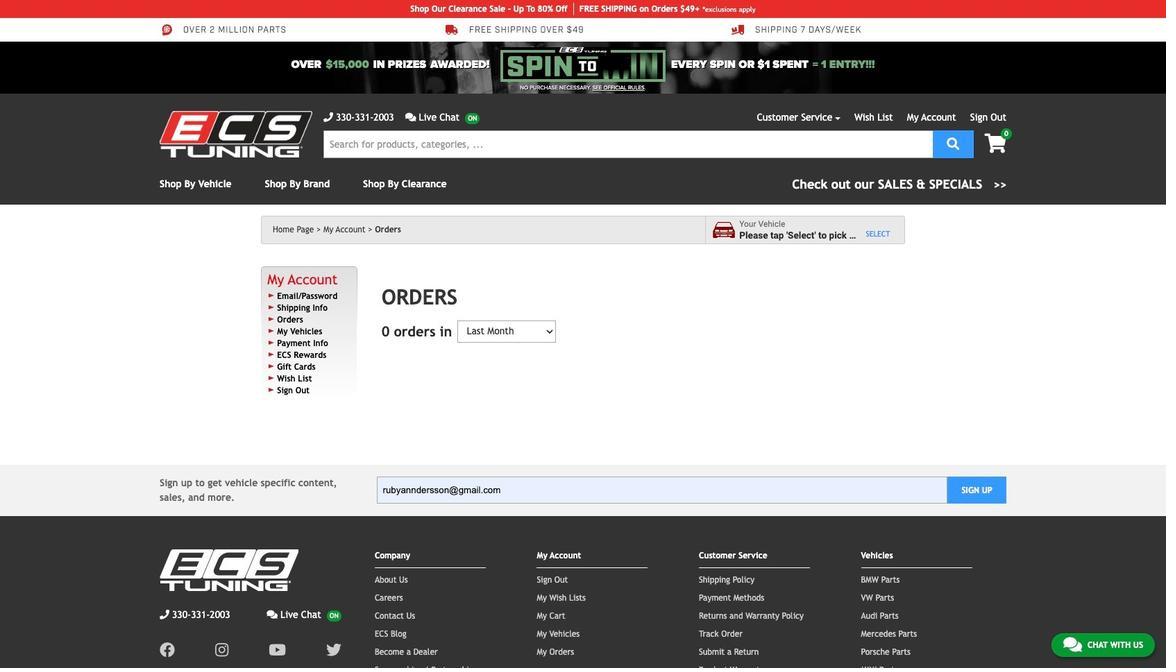 Task type: locate. For each thing, give the bounding box(es) containing it.
0 vertical spatial comments image
[[405, 113, 416, 122]]

1 ecs tuning image from the top
[[160, 111, 313, 158]]

ecs tuning 'spin to win' contest logo image
[[501, 47, 666, 82]]

phone image
[[324, 113, 333, 122]]

0 horizontal spatial comments image
[[267, 610, 278, 620]]

1 horizontal spatial comments image
[[405, 113, 416, 122]]

1 vertical spatial ecs tuning image
[[160, 550, 299, 592]]

comments image for phone image
[[267, 610, 278, 620]]

0 vertical spatial ecs tuning image
[[160, 111, 313, 158]]

ecs tuning image
[[160, 111, 313, 158], [160, 550, 299, 592]]

instagram logo image
[[215, 643, 229, 658]]

Search text field
[[324, 131, 934, 158]]

1 vertical spatial comments image
[[267, 610, 278, 620]]

comments image
[[405, 113, 416, 122], [267, 610, 278, 620]]

phone image
[[160, 610, 169, 620]]



Task type: describe. For each thing, give the bounding box(es) containing it.
Email email field
[[377, 477, 948, 504]]

twitter logo image
[[326, 643, 342, 658]]

comments image
[[1064, 637, 1083, 654]]

youtube logo image
[[269, 643, 286, 658]]

facebook logo image
[[160, 643, 175, 658]]

search image
[[948, 137, 960, 150]]

comments image for phone icon
[[405, 113, 416, 122]]

2 ecs tuning image from the top
[[160, 550, 299, 592]]



Task type: vqa. For each thing, say whether or not it's contained in the screenshot.
WHAT ISN'T COVERED on the top of the page
no



